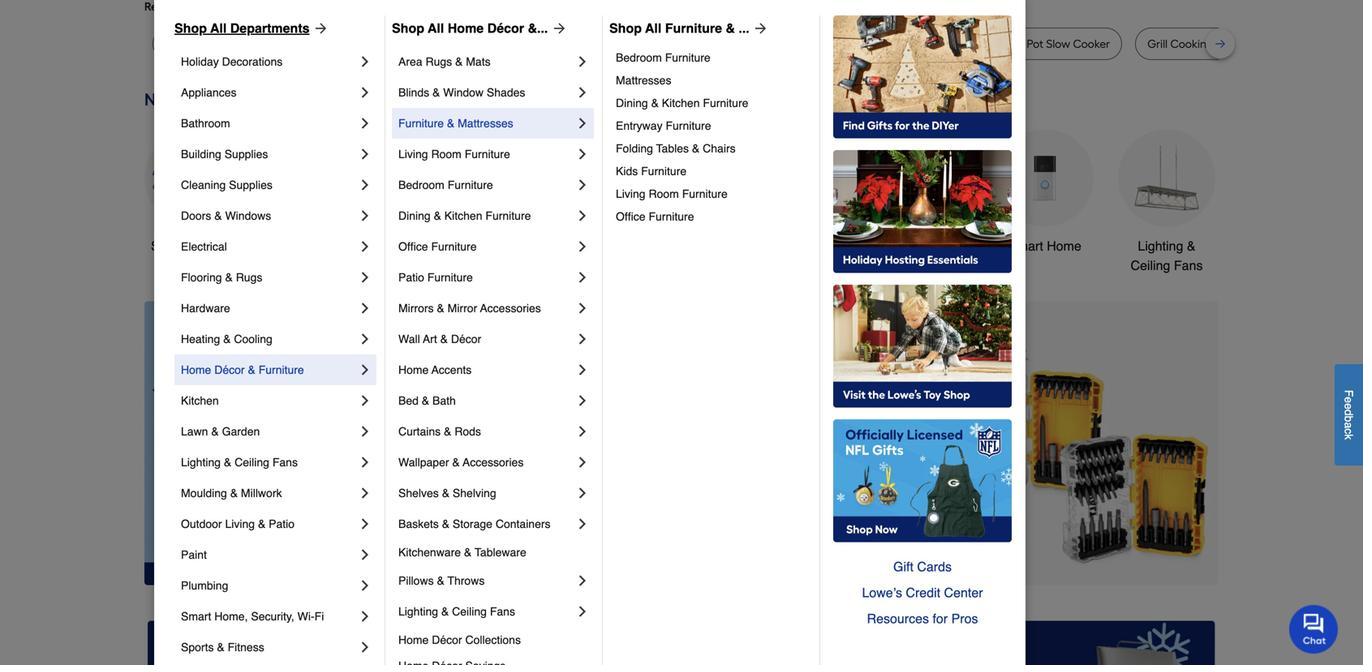 Task type: vqa. For each thing, say whether or not it's contained in the screenshot.
I to the top
no



Task type: locate. For each thing, give the bounding box(es) containing it.
mats
[[466, 55, 491, 68]]

0 horizontal spatial living room furniture link
[[398, 139, 575, 170]]

living down moulding & millwork at the left of page
[[225, 518, 255, 531]]

mattresses
[[616, 74, 672, 87], [458, 117, 513, 130]]

1 horizontal spatial office furniture link
[[616, 205, 808, 228]]

2 horizontal spatial lighting & ceiling fans
[[1131, 239, 1203, 273]]

bedroom down shop all furniture & ...
[[616, 51, 662, 64]]

0 vertical spatial living room furniture
[[398, 148, 510, 161]]

0 horizontal spatial lighting & ceiling fans
[[181, 456, 298, 469]]

all up holiday decorations at the top left
[[210, 21, 227, 36]]

living room furniture down furniture & mattresses
[[398, 148, 510, 161]]

up to 30 percent off select grills and accessories. image
[[877, 621, 1216, 665]]

& inside curtains & rods link
[[444, 425, 452, 438]]

1 horizontal spatial slow
[[1046, 37, 1071, 51]]

1 vertical spatial lighting
[[181, 456, 221, 469]]

arrow right image for shop all furniture & ...
[[750, 20, 769, 37]]

visit the lowe's toy shop. image
[[833, 285, 1012, 408]]

2 horizontal spatial living
[[616, 187, 646, 200]]

chevron right image for wallpaper & accessories
[[575, 454, 591, 471]]

0 horizontal spatial office furniture
[[398, 240, 477, 253]]

pot
[[782, 37, 799, 51], [848, 37, 864, 51], [940, 37, 957, 51], [1027, 37, 1044, 51]]

0 horizontal spatial bedroom
[[398, 179, 445, 192]]

lowe's credit center link
[[833, 580, 1012, 606]]

0 vertical spatial decorations
[[222, 55, 283, 68]]

décor inside wall art & décor link
[[451, 333, 481, 346]]

& inside area rugs & mats link
[[455, 55, 463, 68]]

chevron right image for living room furniture
[[575, 146, 591, 162]]

shop all furniture & ...
[[609, 21, 750, 36]]

triple
[[353, 37, 381, 51]]

furniture
[[665, 21, 722, 36], [665, 51, 711, 64], [703, 97, 749, 110], [398, 117, 444, 130], [666, 119, 711, 132], [465, 148, 510, 161], [641, 165, 687, 178], [448, 179, 493, 192], [682, 187, 728, 200], [486, 209, 531, 222], [649, 210, 694, 223], [431, 240, 477, 253], [428, 271, 473, 284], [259, 364, 304, 377]]

dining & kitchen furniture link up folding tables & chairs "link"
[[616, 92, 808, 114]]

décor inside shop all home décor &... link
[[487, 21, 524, 36]]

bedroom furniture down furniture & mattresses
[[398, 179, 493, 192]]

mirrors
[[398, 302, 434, 315]]

1 vertical spatial patio
[[269, 518, 295, 531]]

window
[[443, 86, 484, 99]]

2 arrow right image from the left
[[750, 20, 769, 37]]

all up area rugs & mats
[[428, 21, 444, 36]]

0 vertical spatial fans
[[1174, 258, 1203, 273]]

blinds
[[398, 86, 429, 99]]

1 horizontal spatial living room furniture
[[616, 187, 728, 200]]

slow
[[384, 37, 408, 51], [1046, 37, 1071, 51]]

accessories down patio furniture link on the left
[[480, 302, 541, 315]]

cooker up area rugs & mats
[[411, 37, 448, 51]]

all right shop
[[185, 239, 199, 254]]

2 crock from the left
[[994, 37, 1024, 51]]

living room furniture link down furniture & mattresses
[[398, 139, 575, 170]]

1 vertical spatial accessories
[[463, 456, 524, 469]]

1 horizontal spatial ceiling
[[452, 605, 487, 618]]

microwave
[[485, 37, 541, 51]]

lighting & ceiling fans
[[1131, 239, 1203, 273], [181, 456, 298, 469], [398, 605, 515, 618]]

kitchen up entryway furniture
[[662, 97, 700, 110]]

pot for crock pot slow cooker
[[1027, 37, 1044, 51]]

1 arrow right image from the left
[[310, 20, 329, 37]]

security,
[[251, 610, 294, 623]]

baskets
[[398, 518, 439, 531]]

lighting & ceiling fans for chevron right icon associated with lighting & ceiling fans the 'lighting & ceiling fans' link
[[398, 605, 515, 618]]

shelving
[[453, 487, 496, 500]]

bath
[[433, 394, 456, 407]]

chevron right image for heating & cooling
[[357, 331, 373, 347]]

1 cooking from the left
[[802, 37, 845, 51]]

decorations down christmas
[[524, 258, 593, 273]]

room down kids furniture
[[649, 187, 679, 200]]

accessories
[[480, 302, 541, 315], [463, 456, 524, 469]]

bedroom
[[616, 51, 662, 64], [398, 179, 445, 192]]

cooking
[[802, 37, 845, 51], [1171, 37, 1214, 51]]

office
[[616, 210, 646, 223], [398, 240, 428, 253]]

1 horizontal spatial bedroom
[[616, 51, 662, 64]]

shop for shop all furniture & ...
[[609, 21, 642, 36]]

flooring & rugs
[[181, 271, 262, 284]]

outdoor inside 'outdoor tools & equipment'
[[755, 239, 802, 254]]

& inside the pillows & throws link
[[437, 575, 445, 588]]

cooker left grill
[[1073, 37, 1110, 51]]

0 horizontal spatial office
[[398, 240, 428, 253]]

1 pot from the left
[[782, 37, 799, 51]]

furniture down kids furniture link
[[682, 187, 728, 200]]

shop up triple slow cooker
[[392, 21, 424, 36]]

dining up entryway
[[616, 97, 648, 110]]

décor inside the home décor collections link
[[432, 634, 462, 647]]

& inside 'outdoor tools & equipment'
[[840, 239, 848, 254]]

office furniture link down kids furniture link
[[616, 205, 808, 228]]

chevron right image for electrical
[[357, 239, 373, 255]]

fi
[[315, 610, 324, 623]]

décor up microwave
[[487, 21, 524, 36]]

3 pot from the left
[[940, 37, 957, 51]]

1 horizontal spatial bathroom
[[895, 239, 952, 254]]

1 vertical spatial living room furniture
[[616, 187, 728, 200]]

living room furniture link down folding tables & chairs "link"
[[616, 183, 808, 205]]

chevron right image for kitchen
[[357, 393, 373, 409]]

shop inside shop all departments link
[[174, 21, 207, 36]]

& inside folding tables & chairs "link"
[[692, 142, 700, 155]]

4 pot from the left
[[1027, 37, 1044, 51]]

1 horizontal spatial dining & kitchen furniture
[[616, 97, 749, 110]]

kitchen up lawn
[[181, 394, 219, 407]]

1 vertical spatial office
[[398, 240, 428, 253]]

bed & bath link
[[398, 386, 575, 416]]

chevron right image for mirrors & mirror accessories
[[575, 300, 591, 317]]

home for home décor & furniture
[[181, 364, 211, 377]]

kitchen for topmost dining & kitchen furniture link
[[662, 97, 700, 110]]

office furniture link
[[616, 205, 808, 228], [398, 231, 575, 262]]

accents
[[432, 364, 472, 377]]

kitchen up patio furniture link on the left
[[445, 209, 482, 222]]

1 horizontal spatial kitchen
[[445, 209, 482, 222]]

2 tools from the left
[[806, 239, 836, 254]]

wallpaper & accessories
[[398, 456, 524, 469]]

lighting & ceiling fans link
[[1118, 129, 1216, 275], [181, 447, 357, 478], [398, 597, 575, 627]]

wall art & décor
[[398, 333, 481, 346]]

1 horizontal spatial arrow right image
[[750, 20, 769, 37]]

arrow right image up crock pot cooking pot
[[750, 20, 769, 37]]

rods
[[455, 425, 481, 438]]

1 shop from the left
[[174, 21, 207, 36]]

chevron right image for furniture & mattresses
[[575, 115, 591, 131]]

e
[[1343, 397, 1356, 403], [1343, 403, 1356, 410]]

mirrors & mirror accessories
[[398, 302, 541, 315]]

hardware link
[[181, 293, 357, 324]]

mattresses up entryway
[[616, 74, 672, 87]]

kitchen for the bottom dining & kitchen furniture link
[[445, 209, 482, 222]]

décor down heating & cooling
[[214, 364, 245, 377]]

e up b on the bottom right of page
[[1343, 403, 1356, 410]]

chevron right image for holiday decorations
[[357, 54, 373, 70]]

0 horizontal spatial dining
[[398, 209, 431, 222]]

chevron right image
[[575, 54, 591, 70], [575, 84, 591, 101], [575, 115, 591, 131], [575, 177, 591, 193], [575, 208, 591, 224], [357, 239, 373, 255], [575, 239, 591, 255], [357, 269, 373, 286], [357, 300, 373, 317], [357, 393, 373, 409], [575, 393, 591, 409], [357, 424, 373, 440], [357, 454, 373, 471], [575, 454, 591, 471], [357, 516, 373, 532], [575, 516, 591, 532], [357, 547, 373, 563], [357, 609, 373, 625]]

1 horizontal spatial bedroom furniture
[[616, 51, 711, 64]]

furniture down furniture & mattresses
[[448, 179, 493, 192]]

smart home, security, wi-fi link
[[181, 601, 357, 632]]

0 horizontal spatial cooker
[[411, 37, 448, 51]]

containers
[[496, 518, 551, 531]]

shop these last-minute gifts. $99 or less. quantities are limited and won't last. image
[[144, 301, 407, 586]]

ceiling
[[1131, 258, 1171, 273], [235, 456, 269, 469], [452, 605, 487, 618]]

décor inside home décor & furniture link
[[214, 364, 245, 377]]

0 horizontal spatial arrow right image
[[548, 20, 568, 37]]

& inside kitchenware & tableware link
[[464, 546, 472, 559]]

f e e d b a c k
[[1343, 390, 1356, 440]]

1 crock from the left
[[749, 37, 779, 51]]

all down recommended searches for you heading
[[645, 21, 662, 36]]

shop down recommended searches for you heading
[[609, 21, 642, 36]]

shelves
[[398, 487, 439, 500]]

1 e from the top
[[1343, 397, 1356, 403]]

décor down mirrors & mirror accessories
[[451, 333, 481, 346]]

supplies up cleaning supplies at the left top of the page
[[225, 148, 268, 161]]

0 vertical spatial bedroom furniture link
[[616, 46, 808, 69]]

0 horizontal spatial lighting
[[181, 456, 221, 469]]

pillows & throws
[[398, 575, 485, 588]]

home décor collections link
[[398, 627, 591, 653]]

wi-
[[298, 610, 315, 623]]

0 horizontal spatial fans
[[273, 456, 298, 469]]

dining & kitchen furniture link up patio furniture link on the left
[[398, 200, 575, 231]]

moulding & millwork
[[181, 487, 282, 500]]

& inside home décor & furniture link
[[248, 364, 255, 377]]

up to 50 percent off select tools and accessories. image
[[433, 301, 1219, 585]]

0 vertical spatial bedroom
[[616, 51, 662, 64]]

dining & kitchen furniture link
[[616, 92, 808, 114], [398, 200, 575, 231]]

1 vertical spatial mattresses
[[458, 117, 513, 130]]

& inside shelves & shelving link
[[442, 487, 450, 500]]

chevron right image for building supplies
[[357, 146, 373, 162]]

living down kids
[[616, 187, 646, 200]]

0 vertical spatial lighting & ceiling fans link
[[1118, 129, 1216, 275]]

living room furniture down kids furniture
[[616, 187, 728, 200]]

2 vertical spatial lighting & ceiling fans link
[[398, 597, 575, 627]]

baskets & storage containers
[[398, 518, 551, 531]]

shop inside shop all home décor &... link
[[392, 21, 424, 36]]

bedroom furniture down shop all furniture & ...
[[616, 51, 711, 64]]

shop all departments link
[[174, 19, 329, 38]]

chevron right image for lighting & ceiling fans
[[575, 604, 591, 620]]

1 cooker from the left
[[411, 37, 448, 51]]

1 vertical spatial dining & kitchen furniture
[[398, 209, 531, 222]]

1 vertical spatial smart
[[181, 610, 211, 623]]

patio up paint link
[[269, 518, 295, 531]]

deals
[[202, 239, 235, 254]]

mirror
[[448, 302, 477, 315]]

tools inside 'outdoor tools & equipment'
[[806, 239, 836, 254]]

fans for chevron right icon associated with lighting & ceiling fans
[[490, 605, 515, 618]]

scroll to item #2 image
[[782, 556, 821, 563]]

0 horizontal spatial shop
[[174, 21, 207, 36]]

chevron right image
[[357, 54, 373, 70], [357, 84, 373, 101], [357, 115, 373, 131], [357, 146, 373, 162], [575, 146, 591, 162], [357, 177, 373, 193], [357, 208, 373, 224], [575, 269, 591, 286], [575, 300, 591, 317], [357, 331, 373, 347], [575, 331, 591, 347], [357, 362, 373, 378], [575, 362, 591, 378], [575, 424, 591, 440], [357, 485, 373, 502], [575, 485, 591, 502], [575, 573, 591, 589], [357, 578, 373, 594], [575, 604, 591, 620], [357, 640, 373, 656]]

0 vertical spatial supplies
[[225, 148, 268, 161]]

chevron right image for office furniture
[[575, 239, 591, 255]]

0 horizontal spatial smart
[[181, 610, 211, 623]]

patio up "mirrors"
[[398, 271, 424, 284]]

1 vertical spatial supplies
[[229, 179, 273, 192]]

1 vertical spatial office furniture link
[[398, 231, 575, 262]]

2 e from the top
[[1343, 403, 1356, 410]]

arrow right image inside shop all departments link
[[310, 20, 329, 37]]

entryway furniture
[[616, 119, 711, 132]]

patio
[[398, 271, 424, 284], [269, 518, 295, 531]]

home
[[448, 21, 484, 36], [1047, 239, 1082, 254], [181, 364, 211, 377], [398, 364, 429, 377], [398, 634, 429, 647]]

0 horizontal spatial dining & kitchen furniture
[[398, 209, 531, 222]]

1 horizontal spatial dining
[[616, 97, 648, 110]]

1 horizontal spatial lighting & ceiling fans link
[[398, 597, 575, 627]]

0 vertical spatial living room furniture link
[[398, 139, 575, 170]]

tools up equipment
[[806, 239, 836, 254]]

0 horizontal spatial slow
[[384, 37, 408, 51]]

2 slow from the left
[[1046, 37, 1071, 51]]

pillows & throws link
[[398, 566, 575, 597]]

2 shop from the left
[[392, 21, 424, 36]]

christmas decorations link
[[510, 129, 607, 275]]

& inside the "outdoor living & patio" link
[[258, 518, 266, 531]]

lighting
[[1138, 239, 1184, 254], [181, 456, 221, 469], [398, 605, 438, 618]]

kids
[[616, 165, 638, 178]]

pot for crock pot cooking pot
[[782, 37, 799, 51]]

2 horizontal spatial fans
[[1174, 258, 1203, 273]]

all for deals
[[185, 239, 199, 254]]

home décor & furniture
[[181, 364, 304, 377]]

0 vertical spatial bedroom furniture
[[616, 51, 711, 64]]

1 vertical spatial kitchen
[[445, 209, 482, 222]]

1 horizontal spatial patio
[[398, 271, 424, 284]]

0 horizontal spatial mattresses
[[458, 117, 513, 130]]

arrow right image inside shop all furniture & ... link
[[750, 20, 769, 37]]

chevron right image for blinds & window shades
[[575, 84, 591, 101]]

0 horizontal spatial bedroom furniture link
[[398, 170, 575, 200]]

home décor & furniture link
[[181, 355, 357, 386]]

2 vertical spatial lighting & ceiling fans
[[398, 605, 515, 618]]

heating & cooling link
[[181, 324, 357, 355]]

patio furniture link
[[398, 262, 575, 293]]

0 vertical spatial living
[[398, 148, 428, 161]]

chevron right image for flooring & rugs
[[357, 269, 373, 286]]

hardware
[[181, 302, 230, 315]]

1 horizontal spatial arrow right image
[[1189, 443, 1205, 460]]

office furniture link up 'patio furniture'
[[398, 231, 575, 262]]

furniture down blinds
[[398, 117, 444, 130]]

electrical
[[181, 240, 227, 253]]

dining up 'patio furniture'
[[398, 209, 431, 222]]

chevron right image for patio furniture
[[575, 269, 591, 286]]

0 vertical spatial dining & kitchen furniture
[[616, 97, 749, 110]]

décor left collections
[[432, 634, 462, 647]]

furniture inside 'link'
[[398, 117, 444, 130]]

0 vertical spatial office furniture
[[616, 210, 694, 223]]

supplies for cleaning supplies
[[229, 179, 273, 192]]

smart home link
[[997, 129, 1094, 256]]

1 horizontal spatial crock
[[994, 37, 1024, 51]]

outdoor for outdoor tools & equipment
[[755, 239, 802, 254]]

chevron right image for lawn & garden
[[357, 424, 373, 440]]

furniture down kids furniture
[[649, 210, 694, 223]]

0 horizontal spatial bedroom furniture
[[398, 179, 493, 192]]

holiday hosting essentials. image
[[833, 150, 1012, 274]]

christmas
[[529, 239, 588, 254]]

blinds & window shades
[[398, 86, 525, 99]]

resources for pros link
[[833, 606, 1012, 632]]

home accents link
[[398, 355, 575, 386]]

arrow right image up holiday decorations link
[[310, 20, 329, 37]]

mattresses down "blinds & window shades" 'link'
[[458, 117, 513, 130]]

0 vertical spatial bathroom
[[181, 117, 230, 130]]

gift
[[894, 560, 914, 575]]

outdoor down moulding
[[181, 518, 222, 531]]

fitness
[[228, 641, 264, 654]]

0 horizontal spatial lighting & ceiling fans link
[[181, 447, 357, 478]]

1 vertical spatial living
[[616, 187, 646, 200]]

pot for instant pot
[[940, 37, 957, 51]]

living down furniture & mattresses
[[398, 148, 428, 161]]

bedroom furniture link down shop all furniture & ... link
[[616, 46, 808, 69]]

1 vertical spatial lighting & ceiling fans link
[[181, 447, 357, 478]]

office up 'patio furniture'
[[398, 240, 428, 253]]

crock right instant pot
[[994, 37, 1024, 51]]

kitchenware & tableware link
[[398, 540, 591, 566]]

dining & kitchen furniture up patio furniture link on the left
[[398, 209, 531, 222]]

crock for crock pot slow cooker
[[994, 37, 1024, 51]]

1 horizontal spatial cooker
[[1073, 37, 1110, 51]]

rugs right area
[[426, 55, 452, 68]]

bedroom for the right 'bedroom furniture' link
[[616, 51, 662, 64]]

1 horizontal spatial dining & kitchen furniture link
[[616, 92, 808, 114]]

chevron right image for area rugs & mats
[[575, 54, 591, 70]]

shop inside shop all furniture & ... link
[[609, 21, 642, 36]]

1 vertical spatial outdoor
[[181, 518, 222, 531]]

home for home décor collections
[[398, 634, 429, 647]]

0 vertical spatial room
[[431, 148, 462, 161]]

0 horizontal spatial cooking
[[802, 37, 845, 51]]

1 tools from the left
[[421, 239, 452, 254]]

1 horizontal spatial smart
[[1009, 239, 1044, 254]]

office furniture down kids furniture
[[616, 210, 694, 223]]

home accents
[[398, 364, 472, 377]]

decorations down shop all departments link
[[222, 55, 283, 68]]

gift cards
[[894, 560, 952, 575]]

rugs up the hardware link
[[236, 271, 262, 284]]

1 vertical spatial ceiling
[[235, 456, 269, 469]]

dining & kitchen furniture up entryway furniture
[[616, 97, 749, 110]]

1 horizontal spatial shop
[[392, 21, 424, 36]]

scroll to item #5 image
[[902, 556, 941, 563]]

outdoor up equipment
[[755, 239, 802, 254]]

e up d in the right bottom of the page
[[1343, 397, 1356, 403]]

3 shop from the left
[[609, 21, 642, 36]]

0 vertical spatial smart
[[1009, 239, 1044, 254]]

bedroom furniture link down furniture & mattresses 'link'
[[398, 170, 575, 200]]

0 horizontal spatial rugs
[[236, 271, 262, 284]]

0 horizontal spatial crock
[[749, 37, 779, 51]]

0 vertical spatial lighting
[[1138, 239, 1184, 254]]

chevron right image for hardware
[[357, 300, 373, 317]]

1 vertical spatial room
[[649, 187, 679, 200]]

0 horizontal spatial room
[[431, 148, 462, 161]]

lighting & ceiling fans for the 'lighting & ceiling fans' link related to chevron right image associated with lighting & ceiling fans
[[181, 456, 298, 469]]

crock down ...
[[749, 37, 779, 51]]

2 vertical spatial lighting
[[398, 605, 438, 618]]

accessories up shelves & shelving link
[[463, 456, 524, 469]]

2 cooking from the left
[[1171, 37, 1214, 51]]

supplies up windows
[[229, 179, 273, 192]]

1 horizontal spatial mattresses
[[616, 74, 672, 87]]

shop for shop all home décor &...
[[392, 21, 424, 36]]

chevron right image for bed & bath
[[575, 393, 591, 409]]

f e e d b a c k button
[[1335, 364, 1363, 466]]

supplies
[[225, 148, 268, 161], [229, 179, 273, 192]]

home for home accents
[[398, 364, 429, 377]]

0 vertical spatial rugs
[[426, 55, 452, 68]]

outdoor living & patio link
[[181, 509, 357, 540]]

office furniture up 'patio furniture'
[[398, 240, 477, 253]]

1 horizontal spatial outdoor
[[755, 239, 802, 254]]

1 horizontal spatial tools
[[806, 239, 836, 254]]

shop up "holiday"
[[174, 21, 207, 36]]

bedroom down furniture & mattresses
[[398, 179, 445, 192]]

office down kids
[[616, 210, 646, 223]]

tools up 'patio furniture'
[[421, 239, 452, 254]]

grill
[[1148, 37, 1168, 51]]

2 pot from the left
[[848, 37, 864, 51]]

arrow right image
[[548, 20, 568, 37], [1189, 443, 1205, 460]]

smart for smart home, security, wi-fi
[[181, 610, 211, 623]]

0 vertical spatial kitchen
[[662, 97, 700, 110]]

arrow right image
[[310, 20, 329, 37], [750, 20, 769, 37]]

0 horizontal spatial kitchen
[[181, 394, 219, 407]]

room down furniture & mattresses
[[431, 148, 462, 161]]

& inside heating & cooling link
[[223, 333, 231, 346]]



Task type: describe. For each thing, give the bounding box(es) containing it.
curtains & rods
[[398, 425, 481, 438]]

furniture down recommended searches for you heading
[[665, 21, 722, 36]]

furniture & mattresses link
[[398, 108, 575, 139]]

paint link
[[181, 540, 357, 571]]

0 horizontal spatial bathroom link
[[181, 108, 357, 139]]

chevron right image for pillows & throws
[[575, 573, 591, 589]]

windows
[[225, 209, 271, 222]]

pillows
[[398, 575, 434, 588]]

1 horizontal spatial office furniture
[[616, 210, 694, 223]]

all for departments
[[210, 21, 227, 36]]

outdoor living & patio
[[181, 518, 295, 531]]

mirrors & mirror accessories link
[[398, 293, 575, 324]]

bed
[[398, 394, 419, 407]]

& inside baskets & storage containers 'link'
[[442, 518, 450, 531]]

& inside bed & bath link
[[422, 394, 429, 407]]

sports & fitness
[[181, 641, 264, 654]]

bedroom for the bottommost 'bedroom furniture' link
[[398, 179, 445, 192]]

pros
[[952, 612, 978, 627]]

mattresses inside 'link'
[[458, 117, 513, 130]]

decorations for christmas
[[524, 258, 593, 273]]

curtains & rods link
[[398, 416, 575, 447]]

chevron right image for bathroom
[[357, 115, 373, 131]]

0 vertical spatial dining
[[616, 97, 648, 110]]

furniture down tables
[[641, 165, 687, 178]]

& inside wallpaper & accessories link
[[452, 456, 460, 469]]

2 cooker from the left
[[1073, 37, 1110, 51]]

furniture down shop all furniture & ... link
[[665, 51, 711, 64]]

office for the rightmost office furniture link
[[616, 210, 646, 223]]

0 vertical spatial patio
[[398, 271, 424, 284]]

shop all departments
[[174, 21, 310, 36]]

credit
[[906, 586, 941, 601]]

& inside wall art & décor link
[[440, 333, 448, 346]]

furniture up kitchen link
[[259, 364, 304, 377]]

chevron right image for paint
[[357, 547, 373, 563]]

kitchen link
[[181, 386, 357, 416]]

building supplies link
[[181, 139, 357, 170]]

recommended searches for you heading
[[144, 0, 1219, 15]]

chat invite button image
[[1290, 605, 1339, 654]]

decorations for holiday
[[222, 55, 283, 68]]

storage
[[453, 518, 493, 531]]

warming
[[1260, 37, 1308, 51]]

outdoor tools & equipment link
[[753, 129, 851, 275]]

lowe's
[[862, 586, 902, 601]]

& inside mirrors & mirror accessories link
[[437, 302, 445, 315]]

0 horizontal spatial office furniture link
[[398, 231, 575, 262]]

chevron right image for outdoor living & patio
[[357, 516, 373, 532]]

crock pot cooking pot
[[749, 37, 864, 51]]

& inside 'flooring & rugs' link
[[225, 271, 233, 284]]

all for home
[[428, 21, 444, 36]]

folding tables & chairs link
[[616, 137, 808, 160]]

0 horizontal spatial ceiling
[[235, 456, 269, 469]]

2 horizontal spatial ceiling
[[1131, 258, 1171, 273]]

chevron right image for smart home, security, wi-fi
[[357, 609, 373, 625]]

1 vertical spatial living room furniture link
[[616, 183, 808, 205]]

smart for smart home
[[1009, 239, 1044, 254]]

& inside moulding & millwork link
[[230, 487, 238, 500]]

shop all deals
[[151, 239, 235, 254]]

2 vertical spatial living
[[225, 518, 255, 531]]

resources
[[867, 612, 929, 627]]

0 horizontal spatial patio
[[269, 518, 295, 531]]

chevron right image for shelves & shelving
[[575, 485, 591, 502]]

1 horizontal spatial bedroom furniture link
[[616, 46, 808, 69]]

& inside lawn & garden link
[[211, 425, 219, 438]]

living room furniture for the leftmost living room furniture link
[[398, 148, 510, 161]]

new deals every day during 25 days of deals image
[[144, 86, 1219, 113]]

& inside sports & fitness link
[[217, 641, 225, 654]]

crock for crock pot cooking pot
[[749, 37, 779, 51]]

area rugs & mats
[[398, 55, 491, 68]]

instant
[[902, 37, 937, 51]]

2 vertical spatial kitchen
[[181, 394, 219, 407]]

c
[[1343, 429, 1356, 434]]

chevron right image for bedroom furniture
[[575, 177, 591, 193]]

office for the leftmost office furniture link
[[398, 240, 428, 253]]

lowe's credit center
[[862, 586, 983, 601]]

0 vertical spatial dining & kitchen furniture link
[[616, 92, 808, 114]]

chevron right image for moulding & millwork
[[357, 485, 373, 502]]

chairs
[[703, 142, 736, 155]]

entryway
[[616, 119, 663, 132]]

electrical link
[[181, 231, 357, 262]]

2 horizontal spatial lighting
[[1138, 239, 1184, 254]]

cleaning supplies
[[181, 179, 273, 192]]

furniture up 'patio furniture'
[[431, 240, 477, 253]]

home décor collections
[[398, 634, 521, 647]]

furniture up folding tables & chairs on the top of page
[[666, 119, 711, 132]]

chevron right image for appliances
[[357, 84, 373, 101]]

1 horizontal spatial living
[[398, 148, 428, 161]]

chevron right image for dining & kitchen furniture
[[575, 208, 591, 224]]

sports & fitness link
[[181, 632, 357, 663]]

0 horizontal spatial bathroom
[[181, 117, 230, 130]]

b
[[1343, 416, 1356, 422]]

arrow right image inside shop all home décor &... link
[[548, 20, 568, 37]]

flooring & rugs link
[[181, 262, 357, 293]]

moulding & millwork link
[[181, 478, 357, 509]]

outdoor for outdoor living & patio
[[181, 518, 222, 531]]

departments
[[230, 21, 310, 36]]

a
[[1343, 422, 1356, 429]]

chevron right image for doors & windows
[[357, 208, 373, 224]]

scroll to item #4 image
[[863, 556, 902, 563]]

fans for chevron right image associated with lighting & ceiling fans
[[273, 456, 298, 469]]

1 horizontal spatial room
[[649, 187, 679, 200]]

center
[[944, 586, 983, 601]]

1 vertical spatial bedroom furniture link
[[398, 170, 575, 200]]

smart home
[[1009, 239, 1082, 254]]

heating
[[181, 333, 220, 346]]

furniture down furniture & mattresses 'link'
[[465, 148, 510, 161]]

entryway furniture link
[[616, 114, 808, 137]]

folding
[[616, 142, 653, 155]]

christmas decorations
[[524, 239, 593, 273]]

arrow left image
[[446, 443, 463, 460]]

chevron right image for plumbing
[[357, 578, 373, 594]]

officially licensed n f l gifts. shop now. image
[[833, 420, 1012, 543]]

equipment
[[771, 258, 833, 273]]

2 vertical spatial ceiling
[[452, 605, 487, 618]]

& inside 'doors & windows' link
[[214, 209, 222, 222]]

furniture up christmas
[[486, 209, 531, 222]]

lawn
[[181, 425, 208, 438]]

cooling
[[234, 333, 273, 346]]

1 vertical spatial office furniture
[[398, 240, 477, 253]]

lighting & ceiling fans link for chevron right image associated with lighting & ceiling fans
[[181, 447, 357, 478]]

furniture & mattresses
[[398, 117, 513, 130]]

shop all furniture & ... link
[[609, 19, 769, 38]]

rack
[[1311, 37, 1336, 51]]

chevron right image for wall art & décor
[[575, 331, 591, 347]]

f
[[1343, 390, 1356, 397]]

d
[[1343, 410, 1356, 416]]

...
[[739, 21, 750, 36]]

outdoor tools & equipment
[[755, 239, 848, 273]]

tableware
[[475, 546, 526, 559]]

1 vertical spatial arrow right image
[[1189, 443, 1205, 460]]

chevron right image for cleaning supplies
[[357, 177, 373, 193]]

chevron right image for sports & fitness
[[357, 640, 373, 656]]

furniture down mattresses link at the top of page
[[703, 97, 749, 110]]

chevron right image for curtains & rods
[[575, 424, 591, 440]]

appliances link
[[181, 77, 357, 108]]

shop for shop all departments
[[174, 21, 207, 36]]

all for furniture
[[645, 21, 662, 36]]

grill cooking grate & warming rack
[[1148, 37, 1336, 51]]

chevron right image for home accents
[[575, 362, 591, 378]]

doors
[[181, 209, 211, 222]]

arrow right image for shop all departments
[[310, 20, 329, 37]]

blinds & window shades link
[[398, 77, 575, 108]]

1 horizontal spatial bathroom link
[[875, 129, 972, 256]]

& inside lighting & ceiling fans
[[1187, 239, 1196, 254]]

1 vertical spatial dining & kitchen furniture link
[[398, 200, 575, 231]]

chevron right image for lighting & ceiling fans
[[357, 454, 373, 471]]

wall
[[398, 333, 420, 346]]

folding tables & chairs
[[616, 142, 736, 155]]

wallpaper & accessories link
[[398, 447, 575, 478]]

shop all home décor &...
[[392, 21, 548, 36]]

crock pot slow cooker
[[994, 37, 1110, 51]]

kids furniture
[[616, 165, 687, 178]]

area rugs & mats link
[[398, 46, 575, 77]]

doors & windows
[[181, 209, 271, 222]]

microwave countertop
[[485, 37, 604, 51]]

0 vertical spatial accessories
[[480, 302, 541, 315]]

chevron right image for baskets & storage containers
[[575, 516, 591, 532]]

up to 35 percent off select small appliances. image
[[512, 621, 851, 665]]

& inside shop all furniture & ... link
[[726, 21, 735, 36]]

lighting & ceiling fans link for chevron right icon associated with lighting & ceiling fans
[[398, 597, 575, 627]]

lawn & garden
[[181, 425, 260, 438]]

& inside furniture & mattresses 'link'
[[447, 117, 455, 130]]

bedroom furniture for the bottommost 'bedroom furniture' link
[[398, 179, 493, 192]]

chevron right image for home décor & furniture
[[357, 362, 373, 378]]

& inside "blinds & window shades" 'link'
[[433, 86, 440, 99]]

1 horizontal spatial lighting
[[398, 605, 438, 618]]

shop all deals link
[[144, 129, 242, 256]]

lawn & garden link
[[181, 416, 357, 447]]

find gifts for the diyer. image
[[833, 15, 1012, 139]]

resources for pros
[[867, 612, 978, 627]]

bedroom furniture for the right 'bedroom furniture' link
[[616, 51, 711, 64]]

countertop
[[544, 37, 604, 51]]

curtains
[[398, 425, 441, 438]]

cards
[[917, 560, 952, 575]]

living room furniture for bottom living room furniture link
[[616, 187, 728, 200]]

heating & cooling
[[181, 333, 273, 346]]

grate
[[1217, 37, 1246, 51]]

kitchenware
[[398, 546, 461, 559]]

millwork
[[241, 487, 282, 500]]

1 horizontal spatial rugs
[[426, 55, 452, 68]]

0 vertical spatial lighting & ceiling fans
[[1131, 239, 1203, 273]]

shop
[[151, 239, 181, 254]]

supplies for building supplies
[[225, 148, 268, 161]]

get up to 2 free select tools or batteries when you buy 1 with select purchases. image
[[148, 621, 486, 665]]

art
[[423, 333, 437, 346]]

furniture up mirror
[[428, 271, 473, 284]]

1 slow from the left
[[384, 37, 408, 51]]

instant pot
[[902, 37, 957, 51]]

shades
[[487, 86, 525, 99]]



